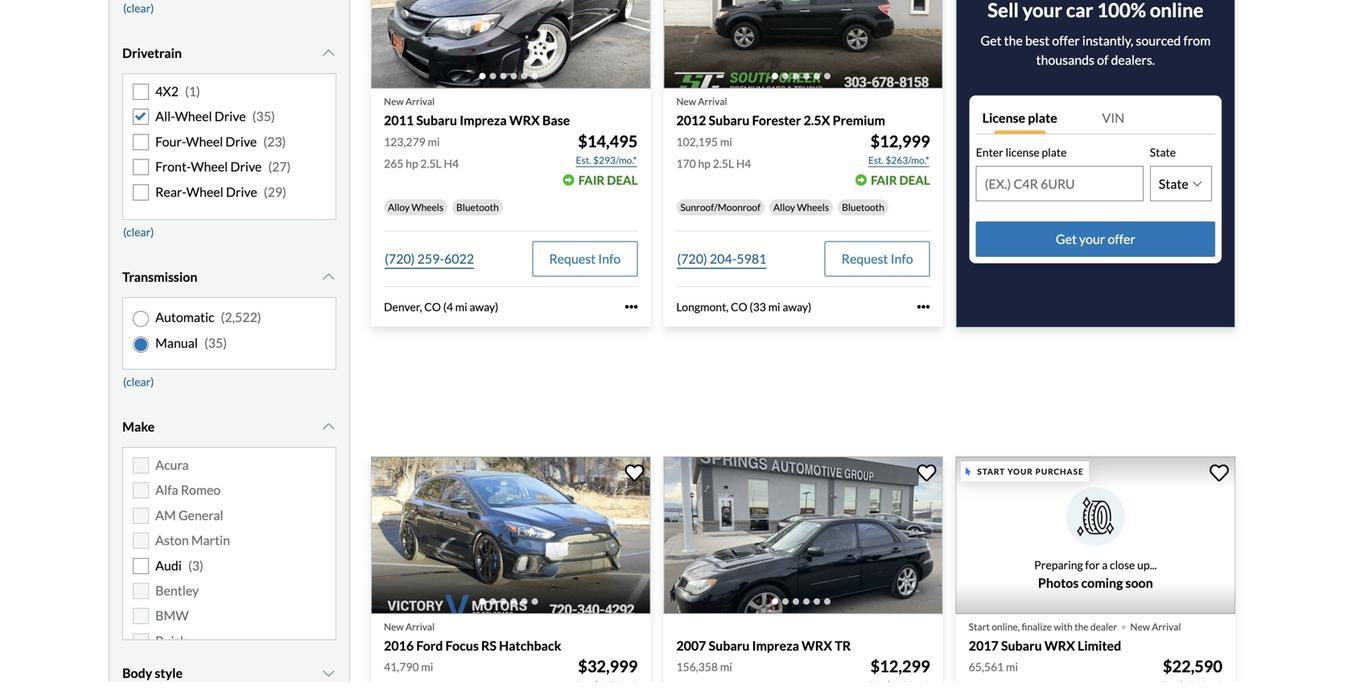 Task type: locate. For each thing, give the bounding box(es) containing it.
new for 2016
[[384, 621, 404, 632]]

away) for $12,999
[[783, 300, 812, 314]]

1 alloy wheels from the left
[[388, 201, 444, 213]]

all-
[[155, 108, 175, 124]]

wheel down four-wheel drive (23)
[[191, 159, 228, 174]]

65,561
[[969, 660, 1004, 674]]

41,790 mi
[[384, 660, 433, 674]]

2 fair from the left
[[871, 173, 897, 187]]

mi down ford
[[421, 660, 433, 674]]

2 deal from the left
[[900, 173, 931, 187]]

1 vertical spatial the
[[1075, 621, 1089, 632]]

204-
[[710, 251, 737, 266]]

1 wheels from the left
[[412, 201, 444, 213]]

wrx left base
[[509, 112, 540, 128]]

co
[[424, 300, 441, 314], [731, 300, 748, 314]]

2017
[[969, 638, 999, 653]]

1 co from the left
[[424, 300, 441, 314]]

2 fair deal from the left
[[871, 173, 931, 187]]

(720) left 259-
[[385, 251, 415, 266]]

$22,590
[[1163, 657, 1223, 676]]

2.5l
[[421, 156, 442, 170], [713, 156, 734, 170]]

2 hp from the left
[[698, 156, 711, 170]]

1 horizontal spatial bluetooth
[[842, 201, 885, 213]]

mi for 156,358 mi
[[720, 660, 733, 674]]

1 vertical spatial chevron down image
[[321, 667, 337, 680]]

fair
[[579, 173, 605, 187], [871, 173, 897, 187]]

(clear) button up make
[[122, 370, 155, 394]]

new arrival 2011 subaru impreza wrx base
[[384, 96, 570, 128]]

next image image for black 2016 ford focus rs hatchback hatchback all-wheel drive 6-speed manual image
[[625, 522, 641, 548]]

1 ellipsis h image from the left
[[625, 300, 638, 313]]

1 alloy from the left
[[388, 201, 410, 213]]

2 chevron down image from the top
[[321, 420, 337, 433]]

arrival up ford
[[406, 621, 435, 632]]

(clear) button for drivetrain
[[122, 220, 155, 244]]

wheels
[[412, 201, 444, 213], [797, 201, 829, 213]]

4x2
[[155, 83, 179, 99]]

1 vertical spatial (35)
[[204, 335, 227, 351]]

new inside start online, finalize with the dealer · new arrival 2017 subaru wrx limited
[[1131, 621, 1151, 632]]

drive left (27) on the top left
[[230, 159, 262, 174]]

chevron down image
[[321, 47, 337, 60], [321, 667, 337, 680]]

1 vertical spatial chevron down image
[[321, 420, 337, 433]]

arrival inside start online, finalize with the dealer · new arrival 2017 subaru wrx limited
[[1152, 621, 1182, 632]]

hp right '265'
[[406, 156, 418, 170]]

2 vertical spatial (clear) button
[[122, 370, 155, 394]]

body
[[122, 665, 152, 681]]

1 info from the left
[[598, 251, 621, 266]]

0 vertical spatial (clear) button
[[122, 0, 155, 20]]

premium
[[833, 112, 886, 128]]

wheel for front-
[[191, 159, 228, 174]]

(720) left 204-
[[677, 251, 708, 266]]

deal for $12,999
[[900, 173, 931, 187]]

(720) inside button
[[385, 251, 415, 266]]

drive up front-wheel drive (27)
[[226, 134, 257, 149]]

request info button for $14,495
[[532, 241, 638, 276]]

259-
[[418, 251, 444, 266]]

manual
[[155, 335, 198, 351]]

tr
[[835, 638, 851, 653]]

mi right "102,195"
[[720, 135, 733, 148]]

(clear) button up drivetrain in the top of the page
[[122, 0, 155, 20]]

start for start online, finalize with the dealer · new arrival 2017 subaru wrx limited
[[969, 621, 990, 632]]

Enter license plate field
[[977, 167, 1143, 201]]

wheel down (1)
[[175, 108, 212, 124]]

2 horizontal spatial wrx
[[1045, 638, 1076, 653]]

info
[[598, 251, 621, 266], [891, 251, 914, 266]]

(27)
[[268, 159, 291, 174]]

0 horizontal spatial h4
[[444, 156, 459, 170]]

fair down est. $263/mo.* button
[[871, 173, 897, 187]]

0 horizontal spatial (720)
[[385, 251, 415, 266]]

1 horizontal spatial 2.5l
[[713, 156, 734, 170]]

away) for $14,495
[[470, 300, 499, 314]]

(35) down automatic (2,522)
[[204, 335, 227, 351]]

1 horizontal spatial est.
[[869, 154, 884, 166]]

front-
[[155, 159, 191, 174]]

alfa romeo
[[155, 482, 221, 498]]

drive up four-wheel drive (23)
[[215, 108, 246, 124]]

hp inside 123,279 mi 265 hp 2.5l h4
[[406, 156, 418, 170]]

0 horizontal spatial request
[[549, 251, 596, 266]]

1 horizontal spatial fair deal
[[871, 173, 931, 187]]

2 request from the left
[[842, 251, 889, 266]]

0 vertical spatial chevron down image
[[321, 47, 337, 60]]

1 (clear) from the top
[[123, 1, 154, 15]]

265
[[384, 156, 404, 170]]

(clear) button for transmission
[[122, 370, 155, 394]]

(720) 259-6022
[[385, 251, 474, 266]]

1 horizontal spatial deal
[[900, 173, 931, 187]]

request info button
[[532, 241, 638, 276], [825, 241, 931, 276]]

rear-
[[155, 184, 186, 200]]

2 co from the left
[[731, 300, 748, 314]]

h4 inside 102,195 mi 170 hp 2.5l h4
[[737, 156, 752, 170]]

from
[[1184, 33, 1211, 48]]

0 horizontal spatial fair deal
[[579, 173, 638, 187]]

deal down $293/mo.*
[[607, 173, 638, 187]]

1 request info from the left
[[549, 251, 621, 266]]

drive for all-wheel drive
[[215, 108, 246, 124]]

bluetooth
[[457, 201, 499, 213], [842, 201, 885, 213]]

1 horizontal spatial hp
[[698, 156, 711, 170]]

0 horizontal spatial impreza
[[460, 112, 507, 128]]

ellipsis h image for $12,999
[[918, 300, 931, 313]]

2 request info from the left
[[842, 251, 914, 266]]

away) right (33
[[783, 300, 812, 314]]

arrival up 2011
[[406, 96, 435, 107]]

1 deal from the left
[[607, 173, 638, 187]]

2 ellipsis h image from the left
[[918, 300, 931, 313]]

fair for $14,495
[[579, 173, 605, 187]]

156,358 mi
[[677, 660, 733, 674]]

make
[[122, 419, 155, 434]]

2.5l down 123,279
[[421, 156, 442, 170]]

1 horizontal spatial ellipsis h image
[[918, 300, 931, 313]]

bluetooth up "6022"
[[457, 201, 499, 213]]

0 horizontal spatial alloy
[[388, 201, 410, 213]]

start online, finalize with the dealer · new arrival 2017 subaru wrx limited
[[969, 611, 1182, 653]]

1 2.5l from the left
[[421, 156, 442, 170]]

0 horizontal spatial the
[[1005, 33, 1023, 48]]

0 vertical spatial start
[[978, 467, 1006, 476]]

1 horizontal spatial request info
[[842, 251, 914, 266]]

3 (clear) button from the top
[[122, 370, 155, 394]]

drive down front-wheel drive (27)
[[226, 184, 257, 200]]

0 horizontal spatial deal
[[607, 173, 638, 187]]

1 hp from the left
[[406, 156, 418, 170]]

best
[[1026, 33, 1050, 48]]

0 horizontal spatial alloy wheels
[[388, 201, 444, 213]]

drive for four-wheel drive
[[226, 134, 257, 149]]

alloy down '265'
[[388, 201, 410, 213]]

1 away) from the left
[[470, 300, 499, 314]]

1 vertical spatial your
[[1008, 467, 1034, 476]]

0 horizontal spatial away)
[[470, 300, 499, 314]]

1 vertical spatial get
[[1056, 231, 1077, 247]]

1 h4 from the left
[[444, 156, 459, 170]]

0 vertical spatial impreza
[[460, 112, 507, 128]]

est. down $12,999
[[869, 154, 884, 166]]

chevron down image inside 'transmission' dropdown button
[[321, 271, 337, 283]]

mi inside 123,279 mi 265 hp 2.5l h4
[[428, 135, 440, 148]]

ellipsis h image
[[625, 300, 638, 313], [918, 300, 931, 313]]

2 info from the left
[[891, 251, 914, 266]]

1 horizontal spatial fair
[[871, 173, 897, 187]]

1 horizontal spatial your
[[1080, 231, 1106, 247]]

drivetrain button
[[122, 33, 337, 73]]

(720) for $12,999
[[677, 251, 708, 266]]

1 horizontal spatial co
[[731, 300, 748, 314]]

est. inside $14,495 est. $293/mo.*
[[576, 154, 592, 166]]

0 horizontal spatial ellipsis h image
[[625, 300, 638, 313]]

wheel for all-
[[175, 108, 212, 124]]

tab list
[[976, 102, 1216, 134]]

1 horizontal spatial info
[[891, 251, 914, 266]]

(23)
[[263, 134, 286, 149]]

0 vertical spatial chevron down image
[[321, 271, 337, 283]]

1 vertical spatial (clear) button
[[122, 220, 155, 244]]

2.5l down "102,195"
[[713, 156, 734, 170]]

acura
[[155, 457, 189, 473]]

arrival right ·
[[1152, 621, 1182, 632]]

focus
[[446, 638, 479, 653]]

0 horizontal spatial request info button
[[532, 241, 638, 276]]

instantly,
[[1083, 33, 1134, 48]]

arrival inside new arrival 2012 subaru forester 2.5x premium
[[698, 96, 727, 107]]

0 vertical spatial get
[[981, 33, 1002, 48]]

h4 inside 123,279 mi 265 hp 2.5l h4
[[444, 156, 459, 170]]

your inside "button"
[[1080, 231, 1106, 247]]

1 horizontal spatial request info button
[[825, 241, 931, 276]]

fair down est. $293/mo.* button in the top of the page
[[579, 173, 605, 187]]

1 vertical spatial (clear)
[[123, 225, 154, 239]]

hp right 170
[[698, 156, 711, 170]]

plate right license on the right of page
[[1042, 146, 1067, 159]]

request info for $14,495
[[549, 251, 621, 266]]

65,561 mi
[[969, 660, 1019, 674]]

hp inside 102,195 mi 170 hp 2.5l h4
[[698, 156, 711, 170]]

get down enter license plate field
[[1056, 231, 1077, 247]]

0 vertical spatial your
[[1080, 231, 1106, 247]]

your
[[1080, 231, 1106, 247], [1008, 467, 1034, 476]]

2 vertical spatial (clear)
[[123, 375, 154, 389]]

1 horizontal spatial (35)
[[252, 108, 275, 124]]

hp for $12,999
[[698, 156, 711, 170]]

new up 2012
[[677, 96, 696, 107]]

alloy right sunroof/moonroof
[[774, 201, 796, 213]]

1 fair deal from the left
[[579, 173, 638, 187]]

chevron down image
[[321, 271, 337, 283], [321, 420, 337, 433]]

mi for 102,195 mi 170 hp 2.5l h4
[[720, 135, 733, 148]]

next image image for black 2012 subaru forester 2.5x premium suv / crossover all-wheel drive 5-speed manual image
[[918, 0, 934, 23]]

6022
[[444, 251, 474, 266]]

wheel down all-wheel drive (35)
[[186, 134, 223, 149]]

1 horizontal spatial (720)
[[677, 251, 708, 266]]

est. $293/mo.* button
[[575, 152, 638, 168]]

wheel down front-wheel drive (27)
[[186, 184, 224, 200]]

get inside get your offer "button"
[[1056, 231, 1077, 247]]

(clear) up make
[[123, 375, 154, 389]]

0 horizontal spatial 2.5l
[[421, 156, 442, 170]]

co left (4
[[424, 300, 441, 314]]

2.5l for $12,999
[[713, 156, 734, 170]]

$12,999 est. $263/mo.*
[[869, 132, 931, 166]]

the left best
[[1005, 33, 1023, 48]]

1 horizontal spatial alloy
[[774, 201, 796, 213]]

2.5l inside 123,279 mi 265 hp 2.5l h4
[[421, 156, 442, 170]]

impreza left tr at the bottom of page
[[752, 638, 800, 653]]

get your offer
[[1056, 231, 1136, 247]]

subaru up 102,195 mi 170 hp 2.5l h4
[[709, 112, 750, 128]]

start up 2017
[[969, 621, 990, 632]]

2 (clear) from the top
[[123, 225, 154, 239]]

impreza left base
[[460, 112, 507, 128]]

request for $14,495
[[549, 251, 596, 266]]

previous image image
[[381, 0, 397, 23], [673, 0, 690, 23], [381, 522, 397, 548], [673, 522, 690, 548]]

mi right '65,561'
[[1006, 660, 1019, 674]]

vin tab
[[1096, 102, 1216, 134]]

0 horizontal spatial co
[[424, 300, 441, 314]]

1 horizontal spatial wheels
[[797, 201, 829, 213]]

sunroof/moonroof
[[681, 201, 761, 213]]

1 horizontal spatial wrx
[[802, 638, 833, 653]]

h4 up sunroof/moonroof
[[737, 156, 752, 170]]

2 (clear) button from the top
[[122, 220, 155, 244]]

subaru inside start online, finalize with the dealer · new arrival 2017 subaru wrx limited
[[1002, 638, 1042, 653]]

mi right 156,358
[[720, 660, 733, 674]]

wrx left tr at the bottom of page
[[802, 638, 833, 653]]

start
[[978, 467, 1006, 476], [969, 621, 990, 632]]

1 horizontal spatial h4
[[737, 156, 752, 170]]

start right mouse pointer image
[[978, 467, 1006, 476]]

previous image image for black 2011 subaru impreza wrx base sedan all-wheel drive manual image
[[381, 0, 397, 23]]

1 vertical spatial offer
[[1108, 231, 1136, 247]]

h4
[[444, 156, 459, 170], [737, 156, 752, 170]]

0 horizontal spatial est.
[[576, 154, 592, 166]]

co left (33
[[731, 300, 748, 314]]

0 horizontal spatial fair
[[579, 173, 605, 187]]

h4 down new arrival 2011 subaru impreza wrx base
[[444, 156, 459, 170]]

(720) for $14,495
[[385, 251, 415, 266]]

2 2.5l from the left
[[713, 156, 734, 170]]

get inside get the best offer instantly, sourced from thousands of dealers.
[[981, 33, 1002, 48]]

deal down the $263/mo.*
[[900, 173, 931, 187]]

2 away) from the left
[[783, 300, 812, 314]]

away) right (4
[[470, 300, 499, 314]]

fair deal down est. $293/mo.* button in the top of the page
[[579, 173, 638, 187]]

subaru inside new arrival 2011 subaru impreza wrx base
[[416, 112, 457, 128]]

license plate
[[983, 110, 1058, 126]]

1 request from the left
[[549, 251, 596, 266]]

$14,495 est. $293/mo.*
[[576, 132, 638, 166]]

0 horizontal spatial offer
[[1053, 33, 1080, 48]]

0 horizontal spatial your
[[1008, 467, 1034, 476]]

the inside start online, finalize with the dealer · new arrival 2017 subaru wrx limited
[[1075, 621, 1089, 632]]

0 horizontal spatial wheels
[[412, 201, 444, 213]]

request for $12,999
[[842, 251, 889, 266]]

2 request info button from the left
[[825, 241, 931, 276]]

forester
[[752, 112, 801, 128]]

aston martin
[[155, 532, 230, 548]]

new up 2011
[[384, 96, 404, 107]]

request info for $12,999
[[842, 251, 914, 266]]

arrival up 2012
[[698, 96, 727, 107]]

mi right 123,279
[[428, 135, 440, 148]]

new inside new arrival 2016 ford focus rs hatchback
[[384, 621, 404, 632]]

subaru inside new arrival 2012 subaru forester 2.5x premium
[[709, 112, 750, 128]]

1 horizontal spatial the
[[1075, 621, 1089, 632]]

(clear) up drivetrain in the top of the page
[[123, 1, 154, 15]]

est. down $14,495
[[576, 154, 592, 166]]

all-wheel drive (35)
[[155, 108, 275, 124]]

plate right 'license'
[[1028, 110, 1058, 126]]

est. $263/mo.* button
[[868, 152, 931, 168]]

your down enter license plate field
[[1080, 231, 1106, 247]]

chevron down image inside body style dropdown button
[[321, 667, 337, 680]]

3 (clear) from the top
[[123, 375, 154, 389]]

hp
[[406, 156, 418, 170], [698, 156, 711, 170]]

new right ·
[[1131, 621, 1151, 632]]

1 horizontal spatial away)
[[783, 300, 812, 314]]

0 vertical spatial (clear)
[[123, 1, 154, 15]]

1 horizontal spatial request
[[842, 251, 889, 266]]

0 vertical spatial offer
[[1053, 33, 1080, 48]]

1 request info button from the left
[[532, 241, 638, 276]]

1 (720) from the left
[[385, 251, 415, 266]]

offer inside get the best offer instantly, sourced from thousands of dealers.
[[1053, 33, 1080, 48]]

your for start
[[1008, 467, 1034, 476]]

ellipsis h image for $14,495
[[625, 300, 638, 313]]

est.
[[576, 154, 592, 166], [869, 154, 884, 166]]

new up 2016
[[384, 621, 404, 632]]

2 (720) from the left
[[677, 251, 708, 266]]

0 horizontal spatial bluetooth
[[457, 201, 499, 213]]

0 horizontal spatial get
[[981, 33, 1002, 48]]

2 est. from the left
[[869, 154, 884, 166]]

(clear) button up "transmission"
[[122, 220, 155, 244]]

next image image
[[625, 0, 641, 23], [918, 0, 934, 23], [625, 522, 641, 548], [918, 522, 934, 548]]

1 horizontal spatial alloy wheels
[[774, 201, 829, 213]]

1 horizontal spatial get
[[1056, 231, 1077, 247]]

wheel for four-
[[186, 134, 223, 149]]

next image image for black 2011 subaru impreza wrx base sedan all-wheel drive manual image
[[625, 0, 641, 23]]

est. for $12,999
[[869, 154, 884, 166]]

mi inside 102,195 mi 170 hp 2.5l h4
[[720, 135, 733, 148]]

2 alloy wheels from the left
[[774, 201, 829, 213]]

0 horizontal spatial wrx
[[509, 112, 540, 128]]

chevron down image inside make dropdown button
[[321, 420, 337, 433]]

subaru down finalize
[[1002, 638, 1042, 653]]

impreza
[[460, 112, 507, 128], [752, 638, 800, 653]]

bluetooth down est. $263/mo.* button
[[842, 201, 885, 213]]

0 horizontal spatial hp
[[406, 156, 418, 170]]

(clear) up "transmission"
[[123, 225, 154, 239]]

your left purchase
[[1008, 467, 1034, 476]]

wrx down with
[[1045, 638, 1076, 653]]

get
[[981, 33, 1002, 48], [1056, 231, 1077, 247]]

vehicle photo unavailable image
[[956, 457, 1236, 614]]

request
[[549, 251, 596, 266], [842, 251, 889, 266]]

new inside new arrival 2012 subaru forester 2.5x premium
[[677, 96, 696, 107]]

new inside new arrival 2011 subaru impreza wrx base
[[384, 96, 404, 107]]

co for $14,495
[[424, 300, 441, 314]]

0 horizontal spatial info
[[598, 251, 621, 266]]

1 chevron down image from the top
[[321, 47, 337, 60]]

dealers.
[[1112, 52, 1156, 68]]

2.5l inside 102,195 mi 170 hp 2.5l h4
[[713, 156, 734, 170]]

0 vertical spatial plate
[[1028, 110, 1058, 126]]

$263/mo.*
[[886, 154, 930, 166]]

(720) inside button
[[677, 251, 708, 266]]

2 chevron down image from the top
[[321, 667, 337, 680]]

1 horizontal spatial offer
[[1108, 231, 1136, 247]]

arrival inside new arrival 2011 subaru impreza wrx base
[[406, 96, 435, 107]]

chevron down image inside drivetrain dropdown button
[[321, 47, 337, 60]]

est. inside $12,999 est. $263/mo.*
[[869, 154, 884, 166]]

the right with
[[1075, 621, 1089, 632]]

2 h4 from the left
[[737, 156, 752, 170]]

1 est. from the left
[[576, 154, 592, 166]]

fair deal for $12,999
[[871, 173, 931, 187]]

fair deal down est. $263/mo.* button
[[871, 173, 931, 187]]

start inside start online, finalize with the dealer · new arrival 2017 subaru wrx limited
[[969, 621, 990, 632]]

(1)
[[185, 83, 200, 99]]

0 horizontal spatial request info
[[549, 251, 621, 266]]

get left best
[[981, 33, 1002, 48]]

1 chevron down image from the top
[[321, 271, 337, 283]]

new for 2011
[[384, 96, 404, 107]]

arrival inside new arrival 2016 ford focus rs hatchback
[[406, 621, 435, 632]]

(clear) for drivetrain
[[123, 225, 154, 239]]

info for $14,495
[[598, 251, 621, 266]]

subaru up 123,279 mi 265 hp 2.5l h4
[[416, 112, 457, 128]]

(35) up the (23)
[[252, 108, 275, 124]]

1 vertical spatial impreza
[[752, 638, 800, 653]]

(35)
[[252, 108, 275, 124], [204, 335, 227, 351]]

mi right (4
[[455, 300, 468, 314]]

$12,999
[[871, 132, 931, 151]]

body style button
[[122, 653, 337, 682]]

deal for $14,495
[[607, 173, 638, 187]]

1 fair from the left
[[579, 173, 605, 187]]

1 vertical spatial start
[[969, 621, 990, 632]]

0 vertical spatial the
[[1005, 33, 1023, 48]]



Task type: describe. For each thing, give the bounding box(es) containing it.
2 wheels from the left
[[797, 201, 829, 213]]

h4 for $14,495
[[444, 156, 459, 170]]

am
[[155, 507, 176, 523]]

limited
[[1078, 638, 1122, 653]]

(720) 259-6022 button
[[384, 241, 475, 276]]

2.5l for $14,495
[[421, 156, 442, 170]]

manual (35)
[[155, 335, 227, 351]]

body style
[[122, 665, 183, 681]]

your for get
[[1080, 231, 1106, 247]]

mi for 123,279 mi 265 hp 2.5l h4
[[428, 135, 440, 148]]

wrx inside start online, finalize with the dealer · new arrival 2017 subaru wrx limited
[[1045, 638, 1076, 653]]

offer inside "button"
[[1108, 231, 1136, 247]]

the inside get the best offer instantly, sourced from thousands of dealers.
[[1005, 33, 1023, 48]]

2 alloy from the left
[[774, 201, 796, 213]]

arrival for 2016
[[406, 621, 435, 632]]

wrx inside new arrival 2011 subaru impreza wrx base
[[509, 112, 540, 128]]

tab list containing license plate
[[976, 102, 1216, 134]]

2016
[[384, 638, 414, 653]]

finalize
[[1022, 621, 1052, 632]]

h4 for $12,999
[[737, 156, 752, 170]]

(4
[[443, 300, 453, 314]]

obsidian black pearl 2007 subaru impreza wrx tr sedan all-wheel drive manual image
[[664, 457, 943, 614]]

ford
[[416, 638, 443, 653]]

denver,
[[384, 300, 422, 314]]

2007 subaru impreza wrx tr
[[677, 638, 851, 653]]

general
[[179, 507, 223, 523]]

(3)
[[188, 557, 203, 573]]

previous image image for black 2016 ford focus rs hatchback hatchback all-wheel drive 6-speed manual image
[[381, 522, 397, 548]]

(clear) for transmission
[[123, 375, 154, 389]]

new for 2012
[[677, 96, 696, 107]]

1 horizontal spatial impreza
[[752, 638, 800, 653]]

123,279 mi 265 hp 2.5l h4
[[384, 135, 459, 170]]

am general
[[155, 507, 223, 523]]

info for $12,999
[[891, 251, 914, 266]]

bmw
[[155, 608, 189, 623]]

41,790
[[384, 660, 419, 674]]

make button
[[122, 407, 337, 447]]

chevron down image for acura
[[321, 420, 337, 433]]

co for $12,999
[[731, 300, 748, 314]]

mi right (33
[[769, 300, 781, 314]]

previous image image for obsidian black pearl 2007 subaru impreza wrx tr sedan all-wheel drive manual image
[[673, 522, 690, 548]]

170
[[677, 156, 696, 170]]

start your purchase
[[978, 467, 1084, 476]]

(29)
[[264, 184, 287, 200]]

get your offer button
[[976, 221, 1216, 257]]

rs
[[481, 638, 497, 653]]

with
[[1054, 621, 1073, 632]]

thousands
[[1037, 52, 1095, 68]]

(720) 204-5981 button
[[677, 241, 768, 276]]

arrival for 2012
[[698, 96, 727, 107]]

transmission button
[[122, 257, 337, 297]]

mi for 41,790 mi
[[421, 660, 433, 674]]

$12,299
[[871, 657, 931, 676]]

front-wheel drive (27)
[[155, 159, 291, 174]]

automatic
[[155, 309, 215, 325]]

start for start your purchase
[[978, 467, 1006, 476]]

transmission
[[122, 269, 198, 285]]

1 vertical spatial plate
[[1042, 146, 1067, 159]]

0 horizontal spatial (35)
[[204, 335, 227, 351]]

mouse pointer image
[[966, 467, 971, 475]]

156,358
[[677, 660, 718, 674]]

$32,999
[[578, 657, 638, 676]]

vin
[[1103, 110, 1125, 126]]

rear-wheel drive (29)
[[155, 184, 287, 200]]

mi for 65,561 mi
[[1006, 660, 1019, 674]]

request info button for $12,999
[[825, 241, 931, 276]]

hatchback
[[499, 638, 562, 653]]

102,195 mi 170 hp 2.5l h4
[[677, 135, 752, 170]]

black 2011 subaru impreza wrx base sedan all-wheel drive manual image
[[371, 0, 651, 89]]

1 (clear) button from the top
[[122, 0, 155, 20]]

wheel for rear-
[[186, 184, 224, 200]]

enter license plate
[[976, 146, 1067, 159]]

style
[[155, 665, 183, 681]]

(720) 204-5981
[[677, 251, 767, 266]]

license
[[983, 110, 1026, 126]]

drive for rear-wheel drive
[[226, 184, 257, 200]]

get for get the best offer instantly, sourced from thousands of dealers.
[[981, 33, 1002, 48]]

2 bluetooth from the left
[[842, 201, 885, 213]]

subaru up 156,358 mi
[[709, 638, 750, 653]]

123,279
[[384, 135, 426, 148]]

get for get your offer
[[1056, 231, 1077, 247]]

2007
[[677, 638, 707, 653]]

impreza inside new arrival 2011 subaru impreza wrx base
[[460, 112, 507, 128]]

longmont,
[[677, 300, 729, 314]]

martin
[[191, 532, 230, 548]]

purchase
[[1036, 467, 1084, 476]]

black 2016 ford focus rs hatchback hatchback all-wheel drive 6-speed manual image
[[371, 457, 651, 614]]

audi
[[155, 557, 182, 573]]

est. for $14,495
[[576, 154, 592, 166]]

license
[[1006, 146, 1040, 159]]

previous image image for black 2012 subaru forester 2.5x premium suv / crossover all-wheel drive 5-speed manual image
[[673, 0, 690, 23]]

$293/mo.*
[[593, 154, 637, 166]]

license plate tab
[[976, 102, 1096, 134]]

romeo
[[181, 482, 221, 498]]

arrival for 2011
[[406, 96, 435, 107]]

new arrival 2016 ford focus rs hatchback
[[384, 621, 562, 653]]

1 bluetooth from the left
[[457, 201, 499, 213]]

alfa
[[155, 482, 178, 498]]

bentley
[[155, 583, 199, 598]]

black 2012 subaru forester 2.5x premium suv / crossover all-wheel drive 5-speed manual image
[[664, 0, 943, 89]]

four-wheel drive (23)
[[155, 134, 286, 149]]

four-
[[155, 134, 186, 149]]

chevron down image for body style
[[321, 667, 337, 680]]

fair deal for $14,495
[[579, 173, 638, 187]]

$14,495
[[578, 132, 638, 151]]

fair for $12,999
[[871, 173, 897, 187]]

chevron down image for drivetrain
[[321, 47, 337, 60]]

next image image for obsidian black pearl 2007 subaru impreza wrx tr sedan all-wheel drive manual image
[[918, 522, 934, 548]]

plate inside 'tab'
[[1028, 110, 1058, 126]]

buick
[[155, 633, 187, 648]]

102,195
[[677, 135, 718, 148]]

·
[[1121, 611, 1128, 640]]

4x2 (1)
[[155, 83, 200, 99]]

hp for $14,495
[[406, 156, 418, 170]]

drive for front-wheel drive
[[230, 159, 262, 174]]

denver, co (4 mi away)
[[384, 300, 499, 314]]

(33
[[750, 300, 766, 314]]

5981
[[737, 251, 767, 266]]

2.5x
[[804, 112, 831, 128]]

of
[[1098, 52, 1109, 68]]

0 vertical spatial (35)
[[252, 108, 275, 124]]

dealer
[[1091, 621, 1118, 632]]

base
[[543, 112, 570, 128]]

automatic (2,522)
[[155, 309, 261, 325]]

audi (3)
[[155, 557, 203, 573]]

enter
[[976, 146, 1004, 159]]

chevron down image for automatic
[[321, 271, 337, 283]]



Task type: vqa. For each thing, say whether or not it's contained in the screenshot.
Body style
yes



